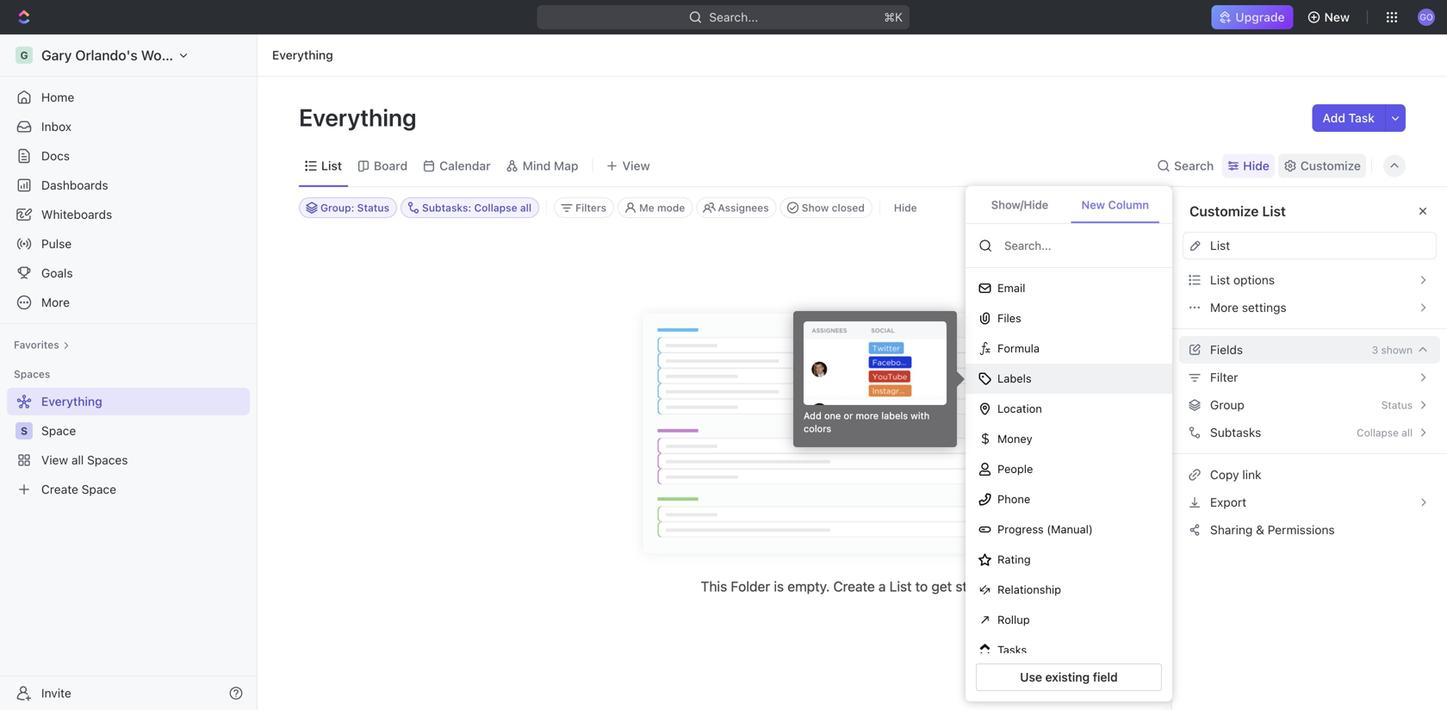 Task type: locate. For each thing, give the bounding box(es) containing it.
tree containing everything
[[7, 388, 250, 503]]

0 vertical spatial view
[[623, 159, 650, 173]]

add task
[[1323, 111, 1375, 125]]

calendar
[[440, 159, 491, 173]]

create space link
[[7, 476, 246, 503]]

mode
[[657, 202, 685, 214]]

tab list containing show/hide
[[966, 186, 1173, 224]]

hide right closed
[[894, 202, 917, 214]]

subtasks: collapse all
[[422, 202, 532, 214]]

customize for customize
[[1301, 159, 1362, 173]]

view up me
[[623, 159, 650, 173]]

add left the 'task'
[[1323, 111, 1346, 125]]

space
[[41, 424, 76, 438], [82, 482, 116, 496]]

create left a on the bottom right of page
[[834, 578, 875, 595]]

0 horizontal spatial status
[[357, 202, 390, 214]]

tab list
[[966, 186, 1173, 224]]

permissions
[[1268, 523, 1335, 537]]

0 horizontal spatial add
[[804, 410, 822, 421]]

gary
[[41, 47, 72, 63]]

(manual)
[[1047, 523, 1093, 536]]

s
[[21, 425, 28, 437]]

add up colors
[[804, 410, 822, 421]]

1 vertical spatial hide
[[894, 202, 917, 214]]

0 horizontal spatial hide
[[894, 202, 917, 214]]

add
[[1323, 111, 1346, 125], [804, 410, 822, 421]]

sharing
[[1211, 523, 1253, 537]]

0 horizontal spatial new
[[1082, 198, 1106, 211]]

space right s
[[41, 424, 76, 438]]

1 horizontal spatial view
[[623, 159, 650, 173]]

started.
[[956, 578, 1004, 595]]

customize
[[1301, 159, 1362, 173], [1190, 203, 1259, 219]]

1 horizontal spatial customize
[[1301, 159, 1362, 173]]

collapse right subtasks:
[[474, 202, 518, 214]]

0 horizontal spatial collapse
[[474, 202, 518, 214]]

hide button
[[1223, 154, 1275, 178]]

collapse
[[474, 202, 518, 214], [1357, 427, 1399, 439]]

0 horizontal spatial view
[[41, 453, 68, 467]]

rating
[[998, 553, 1031, 566]]

use existing field
[[1021, 670, 1118, 684]]

more inside dropdown button
[[41, 295, 70, 309]]

0 vertical spatial all
[[520, 202, 532, 214]]

hide inside button
[[894, 202, 917, 214]]

Search field
[[1003, 238, 1159, 253]]

progress (manual)
[[998, 523, 1093, 536]]

0 horizontal spatial customize
[[1190, 203, 1259, 219]]

1 vertical spatial customize
[[1190, 203, 1259, 219]]

show/hide button
[[979, 188, 1062, 223]]

new for new column
[[1082, 198, 1106, 211]]

create
[[41, 482, 78, 496], [834, 578, 875, 595]]

1 horizontal spatial add
[[1323, 111, 1346, 125]]

status up collapse all
[[1382, 399, 1413, 411]]

1 horizontal spatial create
[[834, 578, 875, 595]]

0 vertical spatial add
[[1323, 111, 1346, 125]]

upgrade link
[[1212, 5, 1294, 29]]

me mode
[[639, 202, 685, 214]]

files
[[998, 312, 1022, 325]]

more down goals
[[41, 295, 70, 309]]

1 vertical spatial everything link
[[7, 388, 246, 415]]

copy
[[1211, 467, 1240, 482]]

0 horizontal spatial all
[[71, 453, 84, 467]]

1 vertical spatial new
[[1082, 198, 1106, 211]]

all inside sidebar navigation
[[71, 453, 84, 467]]

hide up customize list
[[1244, 159, 1270, 173]]

subtasks
[[1211, 425, 1262, 439]]

customize for customize list
[[1190, 203, 1259, 219]]

space down view all spaces on the left of the page
[[82, 482, 116, 496]]

new left column at the right top
[[1082, 198, 1106, 211]]

list left options
[[1211, 273, 1231, 287]]

2 horizontal spatial all
[[1402, 427, 1413, 439]]

2 vertical spatial all
[[71, 453, 84, 467]]

1 vertical spatial add
[[804, 410, 822, 421]]

export
[[1211, 495, 1247, 509]]

1 vertical spatial view
[[41, 453, 68, 467]]

1 vertical spatial spaces
[[87, 453, 128, 467]]

new inside tab list
[[1082, 198, 1106, 211]]

view
[[623, 159, 650, 173], [41, 453, 68, 467]]

list inside list link
[[321, 159, 342, 173]]

all down mind
[[520, 202, 532, 214]]

go button
[[1413, 3, 1441, 31]]

more
[[41, 295, 70, 309], [1211, 300, 1239, 315]]

view inside sidebar navigation
[[41, 453, 68, 467]]

add for add one or more labels with colors
[[804, 410, 822, 421]]

tree
[[7, 388, 250, 503]]

0 horizontal spatial more
[[41, 295, 70, 309]]

0 horizontal spatial spaces
[[14, 368, 50, 380]]

add task button
[[1313, 104, 1386, 132]]

create down view all spaces on the left of the page
[[41, 482, 78, 496]]

1 vertical spatial space
[[82, 482, 116, 496]]

assignees
[[718, 202, 769, 214]]

filter button
[[1183, 364, 1437, 391]]

list options
[[1211, 273, 1275, 287]]

tasks
[[998, 643, 1027, 656]]

whiteboards link
[[7, 201, 250, 228]]

shown
[[1382, 344, 1413, 356]]

new column
[[1082, 198, 1150, 211]]

spaces up the create space link
[[87, 453, 128, 467]]

subtasks:
[[422, 202, 472, 214]]

1 horizontal spatial spaces
[[87, 453, 128, 467]]

all down shown
[[1402, 427, 1413, 439]]

favorites
[[14, 339, 59, 351]]

view inside button
[[623, 159, 650, 173]]

new right the upgrade
[[1325, 10, 1350, 24]]

0 vertical spatial hide
[[1244, 159, 1270, 173]]

formula
[[998, 342, 1040, 355]]

list inside list options button
[[1211, 273, 1231, 287]]

1 vertical spatial everything
[[299, 103, 422, 131]]

more down the list options
[[1211, 300, 1239, 315]]

0 vertical spatial customize
[[1301, 159, 1362, 173]]

customize down hide dropdown button
[[1190, 203, 1259, 219]]

0 vertical spatial everything link
[[268, 45, 338, 65]]

add inside add one or more labels with colors
[[804, 410, 822, 421]]

customize inside button
[[1301, 159, 1362, 173]]

mind map
[[523, 159, 579, 173]]

spaces inside tree
[[87, 453, 128, 467]]

0 vertical spatial status
[[357, 202, 390, 214]]

1 vertical spatial status
[[1382, 399, 1413, 411]]

more for more settings
[[1211, 300, 1239, 315]]

0 vertical spatial spaces
[[14, 368, 50, 380]]

all
[[520, 202, 532, 214], [1402, 427, 1413, 439], [71, 453, 84, 467]]

fields
[[1211, 343, 1244, 357]]

folder
[[731, 578, 771, 595]]

1 horizontal spatial more
[[1211, 300, 1239, 315]]

1 horizontal spatial space
[[82, 482, 116, 496]]

&
[[1257, 523, 1265, 537]]

1 horizontal spatial hide
[[1244, 159, 1270, 173]]

mind map link
[[519, 154, 579, 178]]

show closed
[[802, 202, 865, 214]]

1 vertical spatial create
[[834, 578, 875, 595]]

0 horizontal spatial everything link
[[7, 388, 246, 415]]

use existing field button
[[976, 664, 1163, 691]]

hide
[[1244, 159, 1270, 173], [894, 202, 917, 214]]

2 vertical spatial everything
[[41, 394, 102, 408]]

status right the group:
[[357, 202, 390, 214]]

sharing & permissions
[[1211, 523, 1335, 537]]

me mode button
[[618, 197, 693, 218]]

1 horizontal spatial everything link
[[268, 45, 338, 65]]

docs
[[41, 149, 70, 163]]

customize up search tasks... text field in the top of the page
[[1301, 159, 1362, 173]]

this
[[701, 578, 727, 595]]

0 vertical spatial collapse
[[474, 202, 518, 214]]

to
[[916, 578, 928, 595]]

1 horizontal spatial status
[[1382, 399, 1413, 411]]

0 horizontal spatial space
[[41, 424, 76, 438]]

1 horizontal spatial collapse
[[1357, 427, 1399, 439]]

goals link
[[7, 259, 250, 287]]

filters
[[576, 202, 607, 214]]

more button
[[7, 289, 250, 316]]

list up the group:
[[321, 159, 342, 173]]

0 vertical spatial create
[[41, 482, 78, 496]]

relationship
[[998, 583, 1062, 596]]

status
[[357, 202, 390, 214], [1382, 399, 1413, 411]]

more inside 'button'
[[1211, 300, 1239, 315]]

add inside button
[[1323, 111, 1346, 125]]

upgrade
[[1236, 10, 1285, 24]]

column
[[1109, 198, 1150, 211]]

1 vertical spatial all
[[1402, 427, 1413, 439]]

spaces down favorites at the top of the page
[[14, 368, 50, 380]]

colors
[[804, 423, 832, 434]]

labels
[[998, 372, 1032, 385]]

search button
[[1152, 154, 1220, 178]]

view button
[[600, 146, 656, 186]]

tree inside sidebar navigation
[[7, 388, 250, 503]]

0 horizontal spatial create
[[41, 482, 78, 496]]

more settings
[[1211, 300, 1287, 315]]

all up create space
[[71, 453, 84, 467]]

settings
[[1242, 300, 1287, 315]]

customize list
[[1190, 203, 1287, 219]]

collapse up copy link button
[[1357, 427, 1399, 439]]

people
[[998, 463, 1034, 475]]

1 horizontal spatial all
[[520, 202, 532, 214]]

⌘k
[[885, 10, 903, 24]]

rollup
[[998, 613, 1030, 626]]

1 horizontal spatial new
[[1325, 10, 1350, 24]]

view up create space
[[41, 453, 68, 467]]

group: status
[[321, 202, 390, 214]]

list right a on the bottom right of page
[[890, 578, 912, 595]]

0 vertical spatial new
[[1325, 10, 1350, 24]]



Task type: vqa. For each thing, say whether or not it's contained in the screenshot.
Rollup
yes



Task type: describe. For each thing, give the bounding box(es) containing it.
everything link inside tree
[[7, 388, 246, 415]]

closed
[[832, 202, 865, 214]]

list down hide dropdown button
[[1263, 203, 1287, 219]]

3
[[1372, 344, 1379, 356]]

export button
[[1183, 489, 1437, 516]]

goals
[[41, 266, 73, 280]]

search...
[[710, 10, 759, 24]]

create inside the create space link
[[41, 482, 78, 496]]

home
[[41, 90, 74, 104]]

view button
[[600, 154, 656, 178]]

copy link
[[1211, 467, 1262, 482]]

options
[[1234, 273, 1275, 287]]

3 shown
[[1372, 344, 1413, 356]]

more settings button
[[1183, 294, 1437, 321]]

show/hide
[[992, 198, 1049, 211]]

workspace
[[141, 47, 213, 63]]

mind
[[523, 159, 551, 173]]

sidebar navigation
[[0, 34, 261, 710]]

use
[[1021, 670, 1043, 684]]

one
[[825, 410, 841, 421]]

space, , element
[[16, 422, 33, 439]]

gary orlando's workspace
[[41, 47, 213, 63]]

add for add task
[[1323, 111, 1346, 125]]

assignees button
[[697, 197, 777, 218]]

0 vertical spatial space
[[41, 424, 76, 438]]

show
[[802, 202, 829, 214]]

view for view all spaces
[[41, 453, 68, 467]]

calendar link
[[436, 154, 491, 178]]

collapse all
[[1357, 427, 1413, 439]]

gary orlando's workspace, , element
[[16, 47, 33, 64]]

space link
[[41, 417, 246, 445]]

new for new
[[1325, 10, 1350, 24]]

more
[[856, 410, 879, 421]]

list down customize list
[[1211, 238, 1231, 252]]

link
[[1243, 467, 1262, 482]]

labels
[[882, 410, 908, 421]]

go
[[1420, 12, 1434, 22]]

field
[[1093, 670, 1118, 684]]

all for collapse all
[[1402, 427, 1413, 439]]

existing
[[1046, 670, 1090, 684]]

get
[[932, 578, 952, 595]]

pulse
[[41, 237, 72, 251]]

inbox
[[41, 119, 72, 134]]

new button
[[1301, 3, 1361, 31]]

location
[[998, 402, 1043, 415]]

Search tasks... text field
[[1233, 195, 1406, 221]]

view all spaces
[[41, 453, 128, 467]]

or
[[844, 410, 853, 421]]

all for view all spaces
[[71, 453, 84, 467]]

list options button
[[1183, 266, 1437, 294]]

dashboards
[[41, 178, 108, 192]]

hide button
[[888, 197, 924, 218]]

a
[[879, 578, 886, 595]]

g
[[20, 49, 28, 61]]

email
[[998, 282, 1026, 294]]

inbox link
[[7, 113, 250, 140]]

filter
[[1211, 370, 1239, 384]]

list link
[[318, 154, 342, 178]]

filters button
[[554, 197, 614, 218]]

view for view
[[623, 159, 650, 173]]

is
[[774, 578, 784, 595]]

group
[[1211, 398, 1245, 412]]

0 vertical spatial everything
[[272, 48, 333, 62]]

progress
[[998, 523, 1044, 536]]

me
[[639, 202, 655, 214]]

new column button
[[1072, 188, 1160, 223]]

invite
[[41, 686, 71, 700]]

more for more
[[41, 295, 70, 309]]

orlando's
[[75, 47, 138, 63]]

export button
[[1183, 489, 1437, 516]]

sharing & permissions button
[[1183, 516, 1437, 544]]

home link
[[7, 84, 250, 111]]

dashboards link
[[7, 171, 250, 199]]

task
[[1349, 111, 1375, 125]]

empty.
[[788, 578, 830, 595]]

money
[[998, 432, 1033, 445]]

everything inside sidebar navigation
[[41, 394, 102, 408]]

1 vertical spatial collapse
[[1357, 427, 1399, 439]]

board
[[374, 159, 408, 173]]

with
[[911, 410, 930, 421]]

hide inside dropdown button
[[1244, 159, 1270, 173]]

filter button
[[1173, 364, 1448, 391]]

customize button
[[1279, 154, 1367, 178]]

this folder is empty. create a list to get started.
[[701, 578, 1004, 595]]

whiteboards
[[41, 207, 112, 221]]



